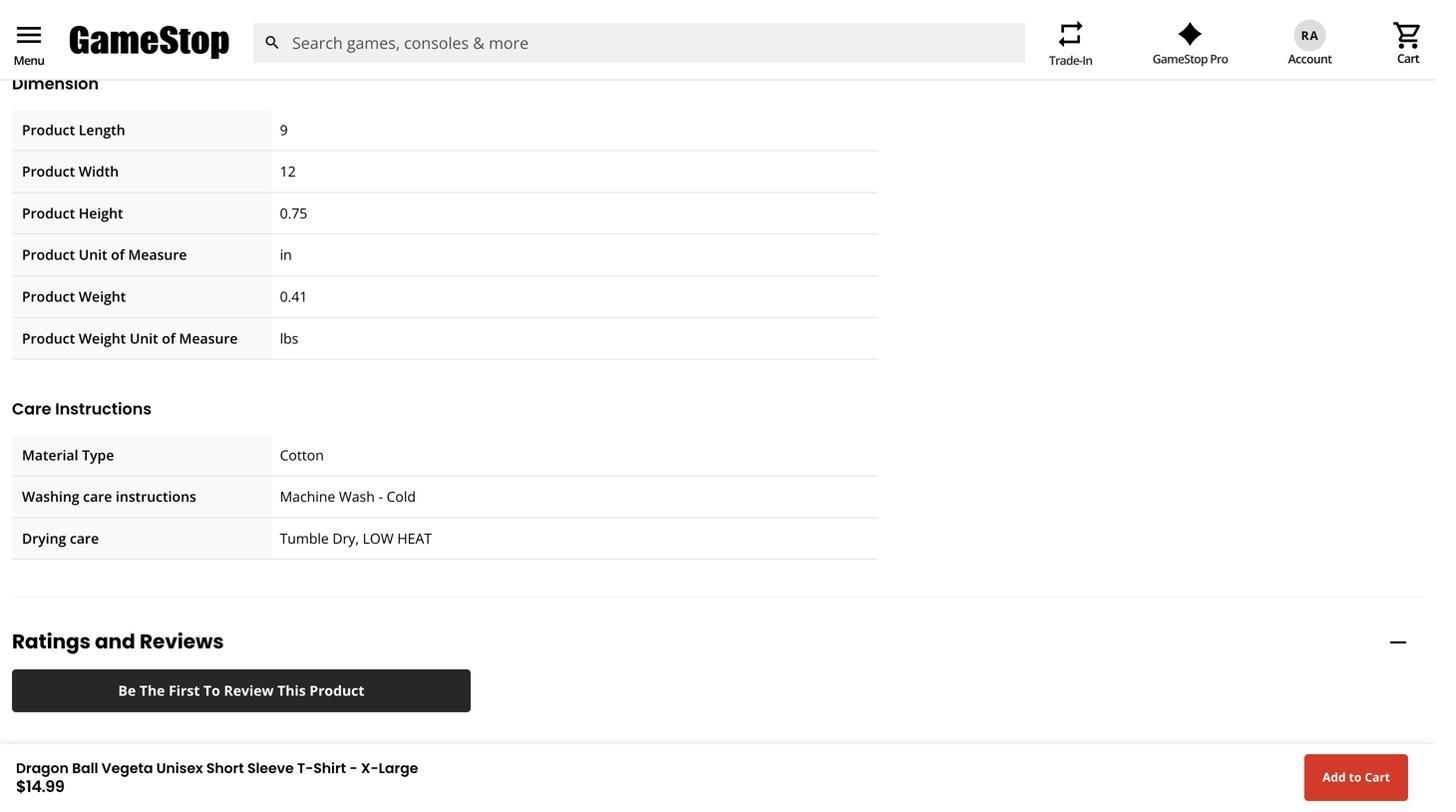 Task type: describe. For each thing, give the bounding box(es) containing it.
cart inside shopping_cart cart
[[1398, 50, 1420, 66]]

games
[[964, 45, 1009, 64]]

sleeve
[[247, 759, 294, 778]]

center
[[1380, 45, 1421, 64]]

menu menu
[[13, 19, 45, 68]]

cold
[[387, 487, 416, 506]]

product for product weight unit of measure
[[22, 329, 75, 348]]

pre-owned link
[[629, 45, 701, 64]]

ra
[[1302, 27, 1320, 43]]

ratings
[[12, 628, 91, 656]]

track
[[1134, 45, 1167, 64]]

add
[[1323, 769, 1347, 785]]

dragon ball vegeta unisex short sleeve t-shirt - x-large $14.99
[[16, 759, 418, 797]]

the
[[140, 681, 165, 700]]

1 vertical spatial measure
[[179, 329, 238, 348]]

- inside dragon ball vegeta unisex short sleeve t-shirt - x-large $14.99
[[350, 759, 358, 778]]

top
[[535, 45, 559, 64]]

gamestop
[[1153, 50, 1208, 67]]

same day delivery link
[[157, 45, 275, 64]]

tumble dry, low heat
[[280, 529, 432, 548]]

cart inside button
[[1365, 769, 1391, 785]]

in
[[280, 245, 292, 264]]

0 horizontal spatial of
[[111, 245, 125, 264]]

product length
[[22, 120, 125, 139]]

1 horizontal spatial of
[[162, 329, 176, 348]]

product width
[[22, 162, 119, 181]]

menu
[[14, 52, 44, 68]]

0 vertical spatial to
[[204, 681, 220, 700]]

track order link
[[1114, 45, 1207, 64]]

product weight unit of measure
[[22, 329, 238, 348]]

deals
[[562, 45, 597, 64]]

gamestop pro icon image
[[1178, 22, 1203, 46]]

weight for product weight unit of measure
[[79, 329, 126, 348]]

pre-owned
[[629, 45, 701, 64]]

track order
[[1134, 45, 1207, 64]]

ben white payload center
[[1262, 45, 1421, 64]]

delivery
[[223, 45, 275, 64]]

width
[[79, 162, 119, 181]]

consoles
[[837, 45, 894, 64]]

day
[[195, 45, 220, 64]]

care
[[12, 398, 51, 420]]

search
[[264, 34, 281, 51]]

search button
[[252, 23, 292, 63]]

ben white payload center link
[[1240, 45, 1421, 64]]

menu
[[13, 19, 45, 51]]

white
[[1289, 45, 1325, 64]]

and
[[95, 628, 135, 656]]

t-
[[297, 759, 314, 778]]

large
[[379, 759, 418, 778]]

shop my store link
[[16, 45, 108, 64]]

shirt
[[314, 759, 346, 778]]

in
[[1083, 52, 1093, 68]]

machine
[[280, 487, 335, 506]]

new
[[416, 45, 445, 64]]

dragon ball
[[280, 3, 356, 22]]

pre-
[[629, 45, 655, 64]]

lbs
[[280, 329, 299, 348]]

heat
[[397, 529, 432, 548]]

product
[[310, 681, 365, 700]]

new releases link
[[416, 45, 503, 64]]

product for product height
[[22, 203, 75, 222]]

low
[[363, 529, 394, 548]]

height
[[79, 203, 123, 222]]

pro
[[1211, 50, 1228, 67]]

ra account
[[1289, 27, 1333, 67]]

2 store from the left
[[350, 45, 384, 64]]

1 horizontal spatial unit
[[130, 329, 158, 348]]

washing care instructions
[[22, 487, 196, 506]]

to inside button
[[1350, 769, 1362, 785]]

collectibles link
[[733, 45, 805, 64]]

search search field
[[252, 23, 1026, 63]]

trade-
[[1050, 52, 1083, 68]]

reviews
[[140, 628, 224, 656]]

gamestop pro link
[[1153, 22, 1228, 67]]

top deals
[[535, 45, 597, 64]]



Task type: locate. For each thing, give the bounding box(es) containing it.
Search games, consoles & more search field
[[292, 23, 990, 63]]

drying care
[[22, 529, 99, 548]]

product down dimension
[[22, 120, 75, 139]]

1 vertical spatial dragon
[[16, 759, 69, 778]]

payload
[[1328, 45, 1376, 64]]

collectibles
[[733, 45, 805, 64]]

measure
[[128, 245, 187, 264], [179, 329, 238, 348]]

type
[[82, 445, 114, 464]]

store
[[74, 45, 108, 64], [350, 45, 384, 64]]

0 horizontal spatial cart
[[1365, 769, 1391, 785]]

care down type
[[83, 487, 112, 506]]

1 horizontal spatial ball
[[332, 3, 356, 22]]

12
[[280, 162, 296, 181]]

product down 'product unit of measure'
[[22, 287, 75, 306]]

1 vertical spatial to
[[1350, 769, 1362, 785]]

to right first
[[204, 681, 220, 700]]

0 vertical spatial of
[[111, 245, 125, 264]]

add to cart
[[1323, 769, 1391, 785]]

4 product from the top
[[22, 245, 75, 264]]

0 vertical spatial weight
[[79, 287, 126, 306]]

shopping_cart
[[1393, 19, 1425, 51]]

shop
[[16, 45, 48, 64]]

product for product width
[[22, 162, 75, 181]]

unit down height
[[79, 245, 107, 264]]

care for drying
[[70, 529, 99, 548]]

store right digital
[[350, 45, 384, 64]]

video games link
[[926, 45, 1009, 64]]

gamestop pro
[[1153, 50, 1228, 67]]

vegeta
[[102, 759, 153, 778]]

account
[[1289, 50, 1333, 67]]

dragon up search
[[280, 3, 328, 22]]

my
[[51, 45, 71, 64]]

ben
[[1262, 45, 1286, 64]]

dry,
[[333, 529, 359, 548]]

- left x-
[[350, 759, 358, 778]]

measure left lbs
[[179, 329, 238, 348]]

machine wash - cold
[[280, 487, 416, 506]]

weight down product weight
[[79, 329, 126, 348]]

unit up instructions
[[130, 329, 158, 348]]

x-
[[361, 759, 379, 778]]

top deals link
[[535, 45, 597, 64]]

tumble
[[280, 529, 329, 548]]

product up product height
[[22, 162, 75, 181]]

0 vertical spatial cart
[[1398, 50, 1420, 66]]

repeat
[[1055, 18, 1087, 50]]

material
[[22, 445, 78, 464]]

gamestop image
[[70, 24, 229, 62]]

product unit of measure
[[22, 245, 187, 264]]

cotton
[[280, 445, 324, 464]]

product down product width
[[22, 203, 75, 222]]

releases
[[448, 45, 503, 64]]

1 vertical spatial -
[[350, 759, 358, 778]]

be the first to review this product
[[118, 681, 365, 700]]

5 product from the top
[[22, 287, 75, 306]]

this
[[277, 681, 306, 700]]

new releases
[[416, 45, 503, 64]]

ratings and reviews
[[12, 628, 228, 656]]

drying
[[22, 529, 66, 548]]

dragon for dragon ball
[[280, 3, 328, 22]]

care right drying
[[70, 529, 99, 548]]

dragon for dragon ball vegeta unisex short sleeve t-shirt - x-large $14.99
[[16, 759, 69, 778]]

same day delivery
[[157, 45, 275, 64]]

product weight
[[22, 287, 126, 306]]

wash
[[339, 487, 375, 506]]

first
[[169, 681, 200, 700]]

1 horizontal spatial store
[[350, 45, 384, 64]]

digital store
[[307, 45, 384, 64]]

repeat trade-in
[[1050, 18, 1093, 68]]

0 horizontal spatial ball
[[72, 759, 98, 778]]

measure up product weight unit of measure
[[128, 245, 187, 264]]

product for product weight
[[22, 287, 75, 306]]

to right add
[[1350, 769, 1362, 785]]

short
[[206, 759, 244, 778]]

0 horizontal spatial unit
[[79, 245, 107, 264]]

0 vertical spatial measure
[[128, 245, 187, 264]]

ball left the vegeta
[[72, 759, 98, 778]]

9
[[280, 120, 288, 139]]

be
[[118, 681, 136, 700]]

0 horizontal spatial store
[[74, 45, 108, 64]]

dragon
[[280, 3, 328, 22], [16, 759, 69, 778]]

product
[[22, 120, 75, 139], [22, 162, 75, 181], [22, 203, 75, 222], [22, 245, 75, 264], [22, 287, 75, 306], [22, 329, 75, 348]]

product down product height
[[22, 245, 75, 264]]

weight for product weight
[[79, 287, 126, 306]]

- left cold
[[379, 487, 383, 506]]

care for washing
[[83, 487, 112, 506]]

shopping_cart cart
[[1393, 19, 1425, 66]]

0 vertical spatial care
[[83, 487, 112, 506]]

of
[[111, 245, 125, 264], [162, 329, 176, 348]]

owned
[[655, 45, 701, 64]]

consoles link
[[837, 45, 894, 64]]

1 horizontal spatial cart
[[1398, 50, 1420, 66]]

1 vertical spatial cart
[[1365, 769, 1391, 785]]

0 vertical spatial dragon
[[280, 3, 328, 22]]

0 vertical spatial ball
[[332, 3, 356, 22]]

video games
[[926, 45, 1009, 64]]

ball
[[332, 3, 356, 22], [72, 759, 98, 778]]

length
[[79, 120, 125, 139]]

1 horizontal spatial dragon
[[280, 3, 328, 22]]

video
[[926, 45, 961, 64]]

6 product from the top
[[22, 329, 75, 348]]

0 horizontal spatial -
[[350, 759, 358, 778]]

product for product unit of measure
[[22, 245, 75, 264]]

$14.99
[[16, 775, 64, 797]]

care instructions
[[12, 398, 152, 420]]

review
[[224, 681, 274, 700]]

1 vertical spatial of
[[162, 329, 176, 348]]

weight
[[79, 287, 126, 306], [79, 329, 126, 348]]

store right the my
[[74, 45, 108, 64]]

0 horizontal spatial to
[[204, 681, 220, 700]]

3 product from the top
[[22, 203, 75, 222]]

0.41
[[280, 287, 308, 306]]

1 product from the top
[[22, 120, 75, 139]]

1 weight from the top
[[79, 287, 126, 306]]

1 horizontal spatial -
[[379, 487, 383, 506]]

shop my store
[[16, 45, 108, 64]]

digital store link
[[307, 45, 384, 64]]

instructions
[[55, 398, 152, 420]]

product height
[[22, 203, 123, 222]]

dragon left the vegeta
[[16, 759, 69, 778]]

1 vertical spatial care
[[70, 529, 99, 548]]

ball inside dragon ball vegeta unisex short sleeve t-shirt - x-large $14.99
[[72, 759, 98, 778]]

0 horizontal spatial dragon
[[16, 759, 69, 778]]

0 vertical spatial unit
[[79, 245, 107, 264]]

product for product length
[[22, 120, 75, 139]]

0 vertical spatial -
[[379, 487, 383, 506]]

ball for dragon ball
[[332, 3, 356, 22]]

ball up digital store
[[332, 3, 356, 22]]

care
[[83, 487, 112, 506], [70, 529, 99, 548]]

1 horizontal spatial to
[[1350, 769, 1362, 785]]

unisex
[[156, 759, 203, 778]]

1 vertical spatial unit
[[130, 329, 158, 348]]

2 product from the top
[[22, 162, 75, 181]]

1 store from the left
[[74, 45, 108, 64]]

digital
[[307, 45, 347, 64]]

0.75
[[280, 203, 308, 222]]

2 weight from the top
[[79, 329, 126, 348]]

1 vertical spatial weight
[[79, 329, 126, 348]]

1 vertical spatial ball
[[72, 759, 98, 778]]

product down product weight
[[22, 329, 75, 348]]

weight down 'product unit of measure'
[[79, 287, 126, 306]]

ball for dragon ball vegeta unisex short sleeve t-shirt - x-large $14.99
[[72, 759, 98, 778]]

cart right payload
[[1398, 50, 1420, 66]]

same
[[157, 45, 192, 64]]

instructions
[[116, 487, 196, 506]]

dragon inside dragon ball vegeta unisex short sleeve t-shirt - x-large $14.99
[[16, 759, 69, 778]]

cart right add
[[1365, 769, 1391, 785]]



Task type: vqa. For each thing, say whether or not it's contained in the screenshot.
Features
no



